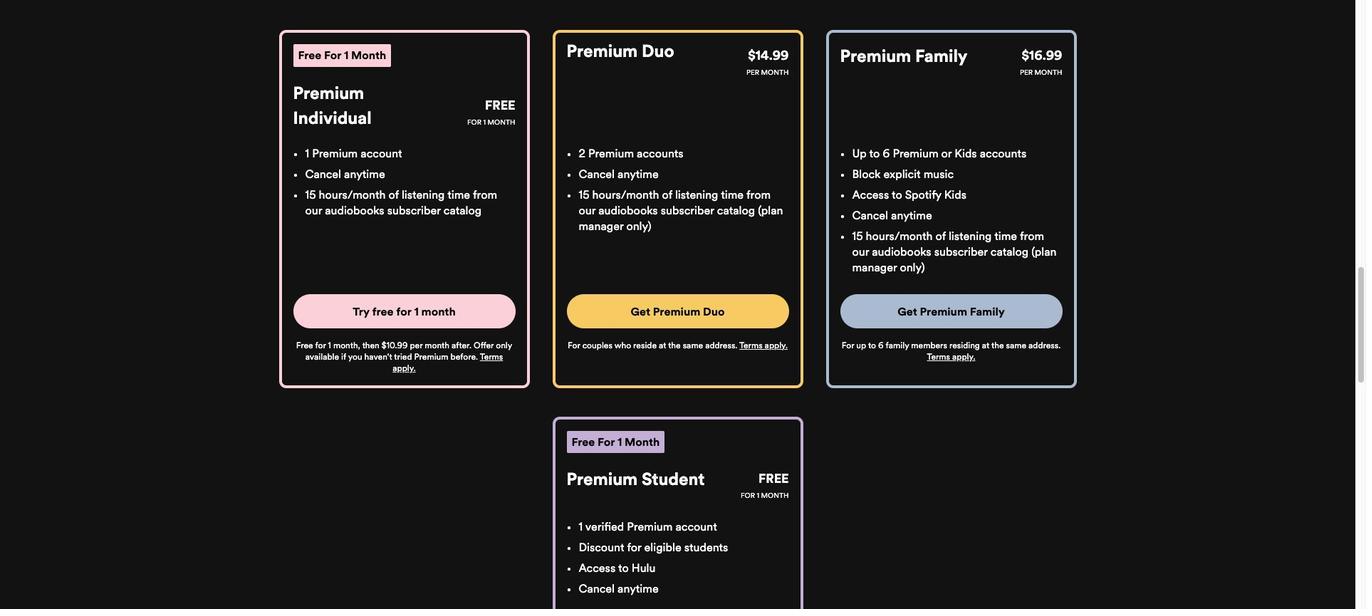 Task type: locate. For each thing, give the bounding box(es) containing it.
account
[[361, 145, 402, 161], [676, 519, 717, 535]]

access down discount
[[579, 560, 616, 576]]

audiobooks inside '15 hours/month of listening time from our audiobooks subscriber catalog'
[[325, 202, 385, 218]]

of down the 1 premium account
[[389, 186, 399, 202]]

our for 2
[[579, 202, 596, 218]]

2 horizontal spatial hours/month
[[866, 228, 933, 243]]

1 horizontal spatial time
[[721, 186, 744, 202]]

month inside the $16.99 per month
[[1035, 68, 1063, 77]]

0 horizontal spatial manager
[[579, 218, 624, 233]]

free for 1 month, then $10.99 per month after. offer only available if you haven't tried premium before.
[[296, 339, 513, 362]]

for
[[467, 117, 482, 126], [741, 491, 755, 500]]

listening
[[402, 186, 445, 202], [676, 186, 719, 202], [949, 228, 992, 243]]

access
[[853, 186, 889, 202], [579, 560, 616, 576]]

only
[[496, 339, 513, 351]]

access down "block"
[[853, 186, 889, 202]]

from inside '15 hours/month of listening time from our audiobooks subscriber catalog'
[[473, 186, 498, 202]]

for
[[568, 339, 581, 351], [842, 339, 855, 351]]

free
[[372, 303, 394, 319]]

per down $14.99 on the right top
[[747, 68, 760, 77]]

1 verified premium account
[[579, 519, 717, 535]]

catalog inside '15 hours/month of listening time from our audiobooks subscriber catalog'
[[444, 202, 482, 218]]

15 hours/month of listening time from our audiobooks subscriber catalog (plan manager only)
[[579, 186, 784, 233], [853, 228, 1057, 275]]

1 horizontal spatial accounts
[[980, 145, 1027, 161]]

get up family
[[898, 303, 918, 319]]

free for 1 month up premium individual
[[298, 47, 386, 63]]

$14.99
[[749, 46, 789, 64]]

0 vertical spatial free
[[485, 96, 516, 114]]

0 horizontal spatial from
[[473, 186, 498, 202]]

$10.99
[[382, 339, 408, 351]]

account up students
[[676, 519, 717, 535]]

month up per at the left bottom of page
[[422, 303, 456, 319]]

15 inside '15 hours/month of listening time from our audiobooks subscriber catalog'
[[305, 186, 316, 202]]

0 horizontal spatial per
[[747, 68, 760, 77]]

1 horizontal spatial the
[[992, 339, 1004, 351]]

terms apply. link
[[740, 339, 788, 351], [393, 350, 503, 374], [928, 350, 976, 362]]

audiobooks for account
[[325, 202, 385, 218]]

0 horizontal spatial get
[[631, 303, 651, 319]]

1 horizontal spatial per
[[1020, 68, 1033, 77]]

per inside the $16.99 per month
[[1020, 68, 1033, 77]]

6
[[883, 145, 890, 161], [879, 339, 884, 351]]

0 horizontal spatial time
[[448, 186, 470, 202]]

reside
[[634, 339, 657, 351]]

0 vertical spatial duo
[[642, 39, 675, 63]]

cancel
[[305, 166, 341, 181], [579, 166, 615, 181], [853, 207, 889, 223], [579, 581, 615, 597]]

1 horizontal spatial get
[[898, 303, 918, 319]]

hours/month down access to spotify kids
[[866, 228, 933, 243]]

1 horizontal spatial account
[[676, 519, 717, 535]]

1 vertical spatial only)
[[900, 259, 925, 275]]

1 horizontal spatial audiobooks
[[599, 202, 658, 218]]

same right residing
[[1007, 339, 1027, 351]]

2 per from the left
[[1020, 68, 1033, 77]]

0 horizontal spatial only)
[[627, 218, 652, 233]]

1 at from the left
[[659, 339, 667, 351]]

1 horizontal spatial catalog
[[717, 202, 756, 218]]

0 horizontal spatial for
[[467, 117, 482, 126]]

audiobooks down access to spotify kids
[[872, 243, 932, 259]]

0 horizontal spatial listening
[[402, 186, 445, 202]]

free
[[485, 96, 516, 114], [759, 470, 789, 488]]

1 vertical spatial free for 1 month
[[572, 434, 660, 449]]

of inside '15 hours/month of listening time from our audiobooks subscriber catalog'
[[389, 186, 399, 202]]

0 horizontal spatial terms apply. link
[[393, 350, 503, 374]]

0 horizontal spatial free for 1 month
[[298, 47, 386, 63]]

1 horizontal spatial hours/month
[[593, 186, 660, 202]]

terms inside for up to 6 family members residing at the same address. terms apply.
[[928, 350, 951, 362]]

per
[[747, 68, 760, 77], [1020, 68, 1033, 77]]

subscriber
[[387, 202, 441, 218], [661, 202, 715, 218], [935, 243, 988, 259]]

up to 6 premium or kids accounts
[[853, 145, 1027, 161]]

month right per at the left bottom of page
[[425, 339, 450, 351]]

address.
[[706, 339, 738, 351], [1029, 339, 1061, 351]]

1 horizontal spatial (plan
[[1032, 243, 1057, 259]]

our inside '15 hours/month of listening time from our audiobooks subscriber catalog'
[[305, 202, 322, 218]]

15 for 1
[[305, 186, 316, 202]]

per down $16.99
[[1020, 68, 1033, 77]]

catalog for accounts
[[717, 202, 756, 218]]

the right reside
[[669, 339, 681, 351]]

kids
[[955, 145, 977, 161], [945, 186, 967, 202]]

up
[[853, 145, 867, 161]]

terms inside terms apply.
[[480, 350, 503, 362]]

anytime
[[344, 166, 385, 181], [618, 166, 659, 181], [892, 207, 933, 223], [618, 581, 659, 597]]

0 vertical spatial free for 1 month
[[467, 96, 516, 126]]

0 vertical spatial access
[[853, 186, 889, 202]]

from
[[473, 186, 498, 202], [747, 186, 771, 202], [1020, 228, 1045, 243]]

2
[[579, 145, 586, 161]]

0 vertical spatial 6
[[883, 145, 890, 161]]

1 horizontal spatial subscriber
[[661, 202, 715, 218]]

of
[[389, 186, 399, 202], [662, 186, 673, 202], [936, 228, 946, 243]]

listening inside '15 hours/month of listening time from our audiobooks subscriber catalog'
[[402, 186, 445, 202]]

of for 1 premium account
[[389, 186, 399, 202]]

from for account
[[473, 186, 498, 202]]

1 horizontal spatial listening
[[676, 186, 719, 202]]

(plan
[[758, 202, 784, 218], [1032, 243, 1057, 259]]

per for premium duo
[[747, 68, 760, 77]]

for left couples
[[568, 339, 581, 351]]

after.
[[452, 339, 472, 351]]

for right free
[[396, 303, 412, 319]]

terms apply. link for for couples who reside at the same address.
[[740, 339, 788, 351]]

our
[[305, 202, 322, 218], [579, 202, 596, 218], [853, 243, 870, 259]]

0 horizontal spatial subscriber
[[387, 202, 441, 218]]

at
[[659, 339, 667, 351], [983, 339, 990, 351]]

get premium family
[[898, 303, 1005, 319]]

0 horizontal spatial catalog
[[444, 202, 482, 218]]

kids right or
[[955, 145, 977, 161]]

free for individual
[[485, 96, 516, 114]]

0 vertical spatial account
[[361, 145, 402, 161]]

0 horizontal spatial access
[[579, 560, 616, 576]]

1 vertical spatial (plan
[[1032, 243, 1057, 259]]

0 horizontal spatial 15
[[305, 186, 316, 202]]

for left up
[[842, 339, 855, 351]]

0 horizontal spatial (plan
[[758, 202, 784, 218]]

0 horizontal spatial account
[[361, 145, 402, 161]]

0 horizontal spatial for
[[568, 339, 581, 351]]

for for premium student
[[741, 491, 755, 500]]

at right reside
[[659, 339, 667, 351]]

manager
[[579, 218, 624, 233], [853, 259, 897, 275]]

for left if
[[315, 339, 326, 351]]

1 vertical spatial account
[[676, 519, 717, 535]]

premium family
[[841, 44, 968, 68]]

free for 1 month for premium individual
[[298, 47, 386, 63]]

free for 1 month
[[467, 96, 516, 126], [741, 470, 789, 500]]

$16.99
[[1022, 46, 1063, 64]]

time for 2 premium accounts
[[721, 186, 744, 202]]

block
[[853, 166, 881, 181]]

1 horizontal spatial free
[[759, 470, 789, 488]]

hours/month
[[319, 186, 386, 202], [593, 186, 660, 202], [866, 228, 933, 243]]

from for accounts
[[747, 186, 771, 202]]

0 horizontal spatial audiobooks
[[325, 202, 385, 218]]

0 vertical spatial for
[[467, 117, 482, 126]]

same inside for up to 6 family members residing at the same address. terms apply.
[[1007, 339, 1027, 351]]

explicit
[[884, 166, 921, 181]]

15 down 2
[[579, 186, 590, 202]]

get up reside
[[631, 303, 651, 319]]

apply. inside for up to 6 family members residing at the same address. terms apply.
[[953, 350, 976, 362]]

terms apply. link for for up to 6 family members residing at the same address.
[[928, 350, 976, 362]]

get for get premium duo
[[631, 303, 651, 319]]

1 horizontal spatial address.
[[1029, 339, 1061, 351]]

1 vertical spatial access
[[579, 560, 616, 576]]

1 get from the left
[[631, 303, 651, 319]]

members
[[912, 339, 948, 351]]

15
[[305, 186, 316, 202], [579, 186, 590, 202], [853, 228, 863, 243]]

1 horizontal spatial family
[[970, 303, 1005, 319]]

to
[[870, 145, 880, 161], [892, 186, 903, 202], [869, 339, 877, 351], [618, 560, 629, 576]]

get
[[631, 303, 651, 319], [898, 303, 918, 319]]

free for 1 month
[[298, 47, 386, 63], [572, 434, 660, 449]]

up
[[857, 339, 867, 351]]

15 down the 1 premium account
[[305, 186, 316, 202]]

0 vertical spatial free
[[298, 47, 322, 63]]

hours/month inside '15 hours/month of listening time from our audiobooks subscriber catalog'
[[319, 186, 386, 202]]

for inside 'link'
[[396, 303, 412, 319]]

get premium duo link
[[567, 294, 789, 328]]

same
[[683, 339, 704, 351], [1007, 339, 1027, 351]]

1 horizontal spatial only)
[[900, 259, 925, 275]]

verified
[[586, 519, 624, 535]]

1 horizontal spatial same
[[1007, 339, 1027, 351]]

15 down "block"
[[853, 228, 863, 243]]

to for spotify
[[892, 186, 903, 202]]

free up premium individual
[[298, 47, 322, 63]]

1 horizontal spatial free for 1 month
[[741, 470, 789, 500]]

1 horizontal spatial our
[[579, 202, 596, 218]]

cancel down "block"
[[853, 207, 889, 223]]

try free for 1 month link
[[293, 294, 516, 328]]

1 horizontal spatial access
[[853, 186, 889, 202]]

hours/month down 2 premium accounts
[[593, 186, 660, 202]]

2 get from the left
[[898, 303, 918, 319]]

0 horizontal spatial hours/month
[[319, 186, 386, 202]]

duo
[[642, 39, 675, 63], [703, 303, 725, 319]]

1 per from the left
[[747, 68, 760, 77]]

of for 2 premium accounts
[[662, 186, 673, 202]]

month
[[351, 47, 386, 63], [422, 303, 456, 319], [425, 339, 450, 351], [625, 434, 660, 449]]

1 horizontal spatial of
[[662, 186, 673, 202]]

audiobooks down the 1 premium account
[[325, 202, 385, 218]]

free up the premium student
[[572, 434, 595, 449]]

0 vertical spatial free for 1 month
[[298, 47, 386, 63]]

time
[[448, 186, 470, 202], [721, 186, 744, 202], [995, 228, 1018, 243]]

2 horizontal spatial apply.
[[953, 350, 976, 362]]

terms
[[740, 339, 763, 351], [480, 350, 503, 362], [928, 350, 951, 362]]

try free for 1 month
[[353, 303, 456, 319]]

get premium family link
[[841, 294, 1063, 328]]

6 inside for up to 6 family members residing at the same address. terms apply.
[[879, 339, 884, 351]]

the
[[669, 339, 681, 351], [992, 339, 1004, 351]]

1 vertical spatial for
[[741, 491, 755, 500]]

accounts
[[637, 145, 684, 161], [980, 145, 1027, 161]]

0 horizontal spatial at
[[659, 339, 667, 351]]

1 vertical spatial free for 1 month
[[741, 470, 789, 500]]

2 same from the left
[[1007, 339, 1027, 351]]

1 horizontal spatial for
[[842, 339, 855, 351]]

0 horizontal spatial apply.
[[393, 362, 416, 374]]

per inside the "$14.99 per month"
[[747, 68, 760, 77]]

1 horizontal spatial free for 1 month
[[572, 434, 660, 449]]

of down 2 premium accounts
[[662, 186, 673, 202]]

free for 1 month up the premium student
[[572, 434, 660, 449]]

2 horizontal spatial terms
[[928, 350, 951, 362]]

same down get premium duo link
[[683, 339, 704, 351]]

0 horizontal spatial free for 1 month
[[467, 96, 516, 126]]

audiobooks
[[325, 202, 385, 218], [599, 202, 658, 218], [872, 243, 932, 259]]

for
[[324, 47, 341, 63], [396, 303, 412, 319], [315, 339, 326, 351], [598, 434, 615, 449], [627, 540, 642, 555]]

free
[[298, 47, 322, 63], [296, 339, 313, 351], [572, 434, 595, 449]]

audiobooks down 2 premium accounts
[[599, 202, 658, 218]]

time inside '15 hours/month of listening time from our audiobooks subscriber catalog'
[[448, 186, 470, 202]]

0 horizontal spatial 15 hours/month of listening time from our audiobooks subscriber catalog (plan manager only)
[[579, 186, 784, 233]]

family
[[916, 44, 968, 68], [970, 303, 1005, 319]]

0 horizontal spatial our
[[305, 202, 322, 218]]

month
[[761, 68, 789, 77], [1035, 68, 1063, 77], [488, 117, 516, 126], [761, 491, 789, 500]]

at right residing
[[983, 339, 990, 351]]

to inside for up to 6 family members residing at the same address. terms apply.
[[869, 339, 877, 351]]

for inside for up to 6 family members residing at the same address. terms apply.
[[842, 339, 855, 351]]

2 at from the left
[[983, 339, 990, 351]]

0 horizontal spatial terms
[[480, 350, 503, 362]]

1 vertical spatial duo
[[703, 303, 725, 319]]

0 horizontal spatial of
[[389, 186, 399, 202]]

couples
[[583, 339, 613, 351]]

catalog
[[444, 202, 482, 218], [717, 202, 756, 218], [991, 243, 1029, 259]]

apply.
[[765, 339, 788, 351], [953, 350, 976, 362], [393, 362, 416, 374]]

2 horizontal spatial audiobooks
[[872, 243, 932, 259]]

only)
[[627, 218, 652, 233], [900, 259, 925, 275]]

1 horizontal spatial 15
[[579, 186, 590, 202]]

cancel down 2
[[579, 166, 615, 181]]

2 horizontal spatial 15
[[853, 228, 863, 243]]

free left if
[[296, 339, 313, 351]]

subscriber inside '15 hours/month of listening time from our audiobooks subscriber catalog'
[[387, 202, 441, 218]]

1 vertical spatial manager
[[853, 259, 897, 275]]

0 horizontal spatial address.
[[706, 339, 738, 351]]

1 horizontal spatial at
[[983, 339, 990, 351]]

free for premium student
[[572, 434, 595, 449]]

1 vertical spatial free
[[296, 339, 313, 351]]

1 horizontal spatial for
[[741, 491, 755, 500]]

1 vertical spatial free
[[759, 470, 789, 488]]

hours/month down the 1 premium account
[[319, 186, 386, 202]]

1 for from the left
[[568, 339, 581, 351]]

6 left family
[[879, 339, 884, 351]]

or
[[942, 145, 952, 161]]

cancel anytime
[[305, 166, 385, 181], [579, 166, 659, 181], [853, 207, 933, 223], [579, 581, 659, 597]]

1 horizontal spatial from
[[747, 186, 771, 202]]

of down spotify
[[936, 228, 946, 243]]

account up '15 hours/month of listening time from our audiobooks subscriber catalog'
[[361, 145, 402, 161]]

premium inside premium individual
[[293, 81, 364, 105]]

2 horizontal spatial terms apply. link
[[928, 350, 976, 362]]

to for 6
[[870, 145, 880, 161]]

0 horizontal spatial accounts
[[637, 145, 684, 161]]

kids down music on the top of the page
[[945, 186, 967, 202]]

premium
[[567, 39, 638, 63], [841, 44, 912, 68], [293, 81, 364, 105], [312, 145, 358, 161], [589, 145, 634, 161], [893, 145, 939, 161], [653, 303, 701, 319], [920, 303, 968, 319], [414, 350, 449, 362], [567, 468, 638, 491], [627, 519, 673, 535]]

catalog for account
[[444, 202, 482, 218]]

2 horizontal spatial of
[[936, 228, 946, 243]]

1 horizontal spatial 15 hours/month of listening time from our audiobooks subscriber catalog (plan manager only)
[[853, 228, 1057, 275]]

2 address. from the left
[[1029, 339, 1061, 351]]

15 hours/month of listening time from our audiobooks subscriber catalog
[[305, 186, 498, 218]]

1 vertical spatial 6
[[879, 339, 884, 351]]

2 the from the left
[[992, 339, 1004, 351]]

0 horizontal spatial the
[[669, 339, 681, 351]]

the right residing
[[992, 339, 1004, 351]]

2 for from the left
[[842, 339, 855, 351]]

6 up the explicit at the right of the page
[[883, 145, 890, 161]]

anytime down the 1 premium account
[[344, 166, 385, 181]]

then
[[362, 339, 380, 351]]



Task type: describe. For each thing, give the bounding box(es) containing it.
to for hulu
[[618, 560, 629, 576]]

hours/month for accounts
[[593, 186, 660, 202]]

access to spotify kids
[[853, 186, 967, 202]]

offer
[[474, 339, 494, 351]]

for for for couples who reside at the same address. terms apply.
[[568, 339, 581, 351]]

before.
[[451, 350, 478, 362]]

1 horizontal spatial duo
[[703, 303, 725, 319]]

$14.99 per month
[[747, 46, 789, 77]]

access to hulu
[[579, 560, 656, 576]]

2 horizontal spatial time
[[995, 228, 1018, 243]]

hours/month for account
[[319, 186, 386, 202]]

for up the premium student
[[598, 434, 615, 449]]

cancel anytime down the 1 premium account
[[305, 166, 385, 181]]

subscriber for 2 premium accounts
[[661, 202, 715, 218]]

our for 1
[[305, 202, 322, 218]]

2 horizontal spatial our
[[853, 243, 870, 259]]

available
[[305, 350, 339, 362]]

0 horizontal spatial family
[[916, 44, 968, 68]]

anytime down hulu
[[618, 581, 659, 597]]

month inside "free for 1 month, then $10.99 per month after. offer only available if you haven't tried premium before."
[[425, 339, 450, 351]]

1 inside "free for 1 month, then $10.99 per month after. offer only available if you haven't tried premium before."
[[328, 339, 331, 351]]

address. inside for up to 6 family members residing at the same address. terms apply.
[[1029, 339, 1061, 351]]

anytime down access to spotify kids
[[892, 207, 933, 223]]

1 horizontal spatial manager
[[853, 259, 897, 275]]

hulu
[[632, 560, 656, 576]]

you
[[348, 350, 362, 362]]

1 vertical spatial kids
[[945, 186, 967, 202]]

2 accounts from the left
[[980, 145, 1027, 161]]

0 horizontal spatial duo
[[642, 39, 675, 63]]

2 horizontal spatial listening
[[949, 228, 992, 243]]

$16.99 per month
[[1020, 46, 1063, 77]]

who
[[615, 339, 631, 351]]

the inside for up to 6 family members residing at the same address. terms apply.
[[992, 339, 1004, 351]]

per for premium family
[[1020, 68, 1033, 77]]

2 horizontal spatial from
[[1020, 228, 1045, 243]]

music
[[924, 166, 954, 181]]

month up premium individual
[[351, 47, 386, 63]]

terms apply.
[[393, 350, 503, 374]]

1 address. from the left
[[706, 339, 738, 351]]

2 horizontal spatial subscriber
[[935, 243, 988, 259]]

cancel anytime down access to spotify kids
[[853, 207, 933, 223]]

for couples who reside at the same address. terms apply.
[[568, 339, 788, 351]]

1 same from the left
[[683, 339, 704, 351]]

students
[[685, 540, 729, 555]]

free for premium individual
[[298, 47, 322, 63]]

listening for 1 premium account
[[402, 186, 445, 202]]

for up to 6 family members residing at the same address. terms apply.
[[842, 339, 1061, 362]]

month inside 'link'
[[422, 303, 456, 319]]

discount for eligible students
[[579, 540, 729, 555]]

for inside "free for 1 month, then $10.99 per month after. offer only available if you haven't tried premium before."
[[315, 339, 326, 351]]

1 accounts from the left
[[637, 145, 684, 161]]

access for block
[[853, 186, 889, 202]]

apply. inside terms apply.
[[393, 362, 416, 374]]

0 vertical spatial only)
[[627, 218, 652, 233]]

get premium duo
[[631, 303, 725, 319]]

eligible
[[645, 540, 682, 555]]

spotify
[[906, 186, 942, 202]]

family
[[886, 339, 910, 351]]

1 horizontal spatial terms
[[740, 339, 763, 351]]

for for premium individual
[[467, 117, 482, 126]]

cancel anytime down access to hulu
[[579, 581, 659, 597]]

free for 1 month for individual
[[467, 96, 516, 126]]

access for discount
[[579, 560, 616, 576]]

free inside "free for 1 month, then $10.99 per month after. offer only available if you haven't tried premium before."
[[296, 339, 313, 351]]

anytime down 2 premium accounts
[[618, 166, 659, 181]]

premium student
[[567, 468, 705, 491]]

for up premium individual
[[324, 47, 341, 63]]

free for 1 month for premium student
[[572, 434, 660, 449]]

0 vertical spatial (plan
[[758, 202, 784, 218]]

at inside for up to 6 family members residing at the same address. terms apply.
[[983, 339, 990, 351]]

tried
[[394, 350, 412, 362]]

student
[[642, 468, 705, 491]]

per
[[410, 339, 423, 351]]

for for for up to 6 family members residing at the same address. terms apply.
[[842, 339, 855, 351]]

individual
[[293, 106, 372, 129]]

cancel down access to hulu
[[579, 581, 615, 597]]

discount
[[579, 540, 625, 555]]

cancel anytime down 2 premium accounts
[[579, 166, 659, 181]]

0 vertical spatial kids
[[955, 145, 977, 161]]

for up hulu
[[627, 540, 642, 555]]

premium individual
[[293, 81, 372, 129]]

audiobooks for accounts
[[599, 202, 658, 218]]

get for get premium family
[[898, 303, 918, 319]]

premium inside "free for 1 month, then $10.99 per month after. offer only available if you haven't tried premium before."
[[414, 350, 449, 362]]

month up the premium student
[[625, 434, 660, 449]]

residing
[[950, 339, 980, 351]]

1 vertical spatial family
[[970, 303, 1005, 319]]

try
[[353, 303, 370, 319]]

month inside the "$14.99 per month"
[[761, 68, 789, 77]]

subscriber for 1 premium account
[[387, 202, 441, 218]]

1 inside 'link'
[[414, 303, 419, 319]]

1 premium account
[[305, 145, 402, 161]]

premium duo
[[567, 39, 675, 63]]

1 the from the left
[[669, 339, 681, 351]]

listening for 2 premium accounts
[[676, 186, 719, 202]]

15 for 2
[[579, 186, 590, 202]]

block explicit music
[[853, 166, 954, 181]]

1 horizontal spatial apply.
[[765, 339, 788, 351]]

2 premium accounts
[[579, 145, 684, 161]]

2 horizontal spatial catalog
[[991, 243, 1029, 259]]

free for student
[[759, 470, 789, 488]]

free for 1 month for student
[[741, 470, 789, 500]]

time for 1 premium account
[[448, 186, 470, 202]]

terms apply. link for free for 1 month, then $10.99 per month after. offer only available if you haven't tried premium before.
[[393, 350, 503, 374]]

month,
[[333, 339, 360, 351]]

cancel down the 1 premium account
[[305, 166, 341, 181]]

if
[[341, 350, 346, 362]]

haven't
[[365, 350, 392, 362]]



Task type: vqa. For each thing, say whether or not it's contained in the screenshot.
Registration on the top of page
no



